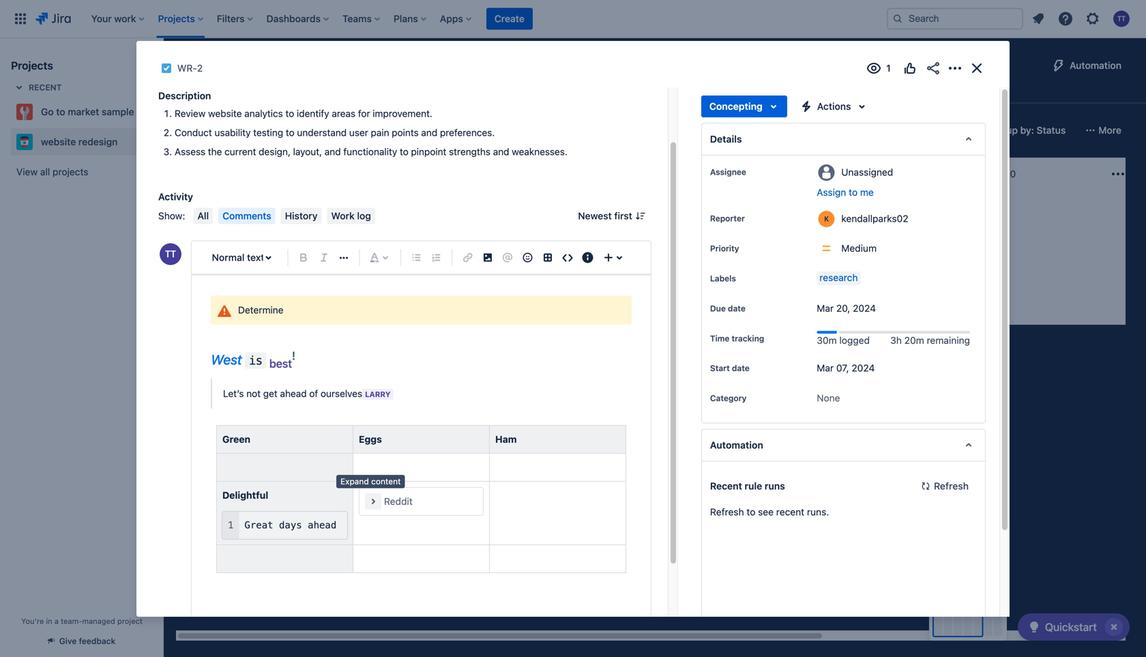 Task type: vqa. For each thing, say whether or not it's contained in the screenshot.
Create child image at the top right of the page
no



Task type: locate. For each thing, give the bounding box(es) containing it.
0 vertical spatial wr-2
[[177, 62, 203, 74]]

0 vertical spatial 2
[[197, 62, 203, 74]]

automation right automation icon
[[1070, 60, 1122, 71]]

and right the strengths
[[493, 146, 509, 157]]

assign
[[817, 187, 846, 198]]

tab list
[[172, 79, 911, 104]]

menu bar containing all
[[191, 208, 378, 224]]

0 vertical spatial 1
[[814, 168, 818, 179]]

wr-6
[[401, 233, 424, 242]]

great
[[245, 520, 273, 531]]

to left me
[[849, 187, 858, 198]]

0 horizontal spatial wr-2 link
[[177, 60, 203, 76]]

redesign
[[78, 136, 118, 147]]

1 horizontal spatial 1
[[814, 168, 818, 179]]

areas
[[332, 108, 356, 119]]

wr-2 down 20 mar
[[594, 268, 616, 278]]

assess
[[175, 146, 205, 157]]

2024 for mar 20, 2024
[[853, 303, 876, 314]]

due date: 20 march 2024 image
[[580, 250, 591, 261]]

comments button
[[218, 208, 275, 224]]

1 horizontal spatial task image
[[385, 232, 396, 243]]

best
[[269, 357, 292, 370]]

to inside button
[[849, 187, 858, 198]]

1 horizontal spatial wr-2 link
[[594, 267, 616, 279]]

0 vertical spatial mar
[[603, 251, 621, 260]]

west is best !
[[211, 349, 295, 370]]

2024 right 07,
[[852, 362, 875, 373]]

feedback
[[79, 636, 115, 646]]

and
[[421, 127, 438, 138], [325, 146, 341, 157], [493, 146, 509, 157]]

task image for wr-2
[[577, 267, 588, 278]]

go to market sample
[[41, 106, 134, 117]]

website up search board text field
[[208, 108, 242, 119]]

mar left 20,
[[817, 303, 834, 314]]

reporter
[[710, 214, 745, 223]]

create button for define goals
[[184, 259, 362, 280]]

quickstart button
[[1018, 613, 1130, 641]]

2 horizontal spatial and
[[493, 146, 509, 157]]

add image, video, or file image
[[480, 249, 496, 266]]

ahead right days
[[308, 520, 337, 531]]

1 vertical spatial 2
[[611, 268, 616, 278]]

medium image down the priority
[[725, 267, 736, 278]]

mar 20, 2024
[[817, 303, 876, 314]]

normal text
[[212, 252, 264, 263]]

days
[[279, 520, 302, 531]]

date for due date
[[728, 304, 746, 313]]

automation down the category at the right of page
[[710, 439, 763, 451]]

1 horizontal spatial medium image
[[725, 267, 736, 278]]

copy link to issue image
[[200, 62, 211, 73]]

date right start
[[732, 363, 750, 373]]

wr- for wr-6 medium icon
[[401, 233, 419, 242]]

vote options: no one has voted for this issue yet. image
[[902, 60, 918, 76]]

1 up normal
[[226, 233, 231, 242]]

logged
[[840, 335, 870, 346]]

0 vertical spatial website
[[208, 108, 242, 119]]

1 vertical spatial date
[[732, 363, 750, 373]]

reports
[[698, 86, 733, 97]]

primary element
[[8, 0, 876, 38]]

mar left 07,
[[817, 362, 834, 373]]

0 horizontal spatial automation
[[710, 439, 763, 451]]

description
[[158, 90, 211, 101]]

website inside 'link'
[[41, 136, 76, 147]]

0 vertical spatial task image
[[161, 63, 172, 74]]

to down points
[[400, 146, 409, 157]]

issues
[[653, 86, 682, 97]]

let's
[[223, 388, 244, 399]]

0 horizontal spatial 1
[[226, 233, 231, 242]]

task image
[[161, 63, 172, 74], [385, 232, 396, 243], [577, 267, 588, 278]]

create banner
[[0, 0, 1146, 38]]

task image left wr-6 'link'
[[385, 232, 396, 243]]

view all projects
[[16, 166, 88, 177]]

remaining
[[927, 335, 970, 346]]

1 horizontal spatial wr-2
[[594, 268, 616, 278]]

actions image
[[947, 60, 963, 76]]

wr-6 link
[[401, 232, 424, 243]]

assign to me
[[817, 187, 874, 198]]

automation
[[1070, 60, 1122, 71], [710, 439, 763, 451]]

mar right 20
[[603, 251, 621, 260]]

medium image up emoji icon
[[532, 232, 543, 243]]

user
[[349, 127, 368, 138]]

all
[[40, 166, 50, 177]]

history button
[[281, 208, 322, 224]]

1 vertical spatial wr-2
[[594, 268, 616, 278]]

issues link
[[650, 79, 684, 104]]

points
[[392, 127, 419, 138]]

add people image
[[351, 122, 367, 139]]

research link
[[817, 272, 861, 285]]

wr-2 up summary
[[177, 62, 203, 74]]

start
[[710, 363, 730, 373]]

details
[[710, 133, 742, 145]]

2 down 20 mar
[[611, 268, 616, 278]]

concepting
[[710, 101, 763, 112]]

actions
[[817, 101, 851, 112]]

jira image
[[35, 11, 71, 27], [35, 11, 71, 27]]

1 horizontal spatial website
[[208, 108, 242, 119]]

2 up summary
[[197, 62, 203, 74]]

website
[[208, 108, 242, 119], [41, 136, 76, 147]]

research
[[820, 272, 858, 283]]

0 vertical spatial automation
[[1070, 60, 1122, 71]]

and up the pinpoint
[[421, 127, 438, 138]]

1 vertical spatial website
[[41, 136, 76, 147]]

date right due
[[728, 304, 746, 313]]

time tracking
[[710, 334, 764, 343]]

0
[[1010, 168, 1016, 179]]

wr- for medium icon corresponding to wr-2
[[594, 268, 611, 278]]

to right go
[[56, 106, 65, 117]]

newest first button
[[570, 208, 652, 224]]

mar
[[603, 251, 621, 260], [817, 303, 834, 314], [817, 362, 834, 373]]

1 horizontal spatial 2
[[611, 268, 616, 278]]

2 vertical spatial task image
[[577, 267, 588, 278]]

0 vertical spatial ahead
[[280, 388, 307, 399]]

close image
[[969, 60, 985, 76]]

1 vertical spatial mar
[[817, 303, 834, 314]]

2 vertical spatial mar
[[817, 362, 834, 373]]

0 horizontal spatial 2
[[197, 62, 203, 74]]

determine
[[238, 304, 283, 316]]

medium image for wr-6
[[532, 232, 543, 243]]

expand content tooltip
[[336, 475, 405, 488]]

1
[[814, 168, 818, 179], [226, 233, 231, 242]]

1 vertical spatial 1
[[226, 233, 231, 242]]

to right the testing at the top left of page
[[286, 127, 295, 138]]

wr-1
[[209, 233, 231, 242]]

west dialog
[[136, 21, 1010, 657]]

mar for mar 20, 2024
[[817, 303, 834, 314]]

website
[[651, 204, 686, 216]]

wr- for high image
[[209, 233, 226, 242]]

time
[[710, 334, 730, 343]]

summary link
[[180, 79, 228, 104]]

menu bar inside west "dialog"
[[191, 208, 378, 224]]

0 horizontal spatial wr-2
[[177, 62, 203, 74]]

collapse recent projects image
[[11, 79, 27, 96]]

1 vertical spatial automation
[[710, 439, 763, 451]]

1 up assign
[[814, 168, 818, 179]]

get
[[263, 388, 278, 399]]

website redesign
[[41, 136, 118, 147]]

ham
[[495, 434, 517, 445]]

website up view all projects on the top left of the page
[[41, 136, 76, 147]]

0 vertical spatial wr-2 link
[[177, 60, 203, 76]]

2024 right 20,
[[853, 303, 876, 314]]

medium image
[[532, 232, 543, 243], [725, 267, 736, 278]]

1 horizontal spatial automation
[[1070, 60, 1122, 71]]

west
[[211, 352, 242, 368]]

normal
[[212, 252, 245, 263]]

give
[[59, 636, 77, 646]]

20
[[591, 251, 601, 260]]

0 vertical spatial 2024
[[853, 303, 876, 314]]

strengths
[[449, 146, 491, 157]]

1 vertical spatial task image
[[385, 232, 396, 243]]

prototyping
[[770, 204, 821, 216]]

ahead left of
[[280, 388, 307, 399]]

0 horizontal spatial and
[[325, 146, 341, 157]]

30m
[[817, 335, 837, 346]]

task image down info panel image
[[577, 267, 588, 278]]

wr-2 link down 20 mar
[[594, 267, 616, 279]]

2 horizontal spatial task image
[[577, 267, 588, 278]]

dismiss quickstart image
[[1103, 616, 1125, 638]]

!
[[292, 349, 295, 362]]

me
[[860, 187, 874, 198]]

priority
[[710, 244, 739, 253]]

due date: 20 march 2024 element
[[580, 250, 621, 261]]

1 horizontal spatial ahead
[[308, 520, 337, 531]]

0 vertical spatial date
[[728, 304, 746, 313]]

expand content
[[340, 477, 401, 486]]

team-
[[61, 617, 82, 626]]

menu bar
[[191, 208, 378, 224]]

and down conduct usability testing to understand user pain points and preferences.
[[325, 146, 341, 157]]

0 horizontal spatial task image
[[161, 63, 172, 74]]

1 vertical spatial 2024
[[852, 362, 875, 373]]

functionality
[[343, 146, 397, 157]]

pinpoint
[[411, 146, 447, 157]]

20,
[[837, 303, 850, 314]]

0 horizontal spatial medium image
[[532, 232, 543, 243]]

search image
[[893, 13, 903, 24]]

0 horizontal spatial website
[[41, 136, 76, 147]]

understand
[[297, 127, 347, 138]]

date
[[728, 304, 746, 313], [732, 363, 750, 373]]

1 vertical spatial wr-2 link
[[594, 267, 616, 279]]

ahead
[[280, 388, 307, 399], [308, 520, 337, 531]]

0 vertical spatial medium image
[[532, 232, 543, 243]]

1 vertical spatial medium image
[[725, 267, 736, 278]]

wr-2 link up summary
[[177, 60, 203, 76]]

wr- inside wr-6 'link'
[[401, 233, 419, 242]]

log
[[357, 210, 371, 221]]

assign to me button
[[817, 186, 972, 199]]

6
[[419, 233, 424, 242]]

automation inside button
[[1070, 60, 1122, 71]]

great days ahead
[[245, 520, 337, 531]]

panel warning image
[[216, 303, 233, 319]]

task image up description
[[161, 63, 172, 74]]

create button
[[486, 8, 533, 30], [954, 196, 1131, 218], [184, 259, 362, 280], [377, 259, 554, 280], [569, 294, 747, 316], [762, 300, 939, 322]]

wr- inside 'wr-1' link
[[209, 233, 226, 242]]

define
[[192, 204, 220, 216]]

1 horizontal spatial and
[[421, 127, 438, 138]]



Task type: describe. For each thing, give the bounding box(es) containing it.
show:
[[158, 210, 185, 221]]

recent
[[29, 83, 62, 92]]

task image for wr-6
[[385, 232, 396, 243]]

the
[[208, 146, 222, 157]]

wr-2 inside west "dialog"
[[177, 62, 203, 74]]

tracking
[[732, 334, 764, 343]]

code snippet image
[[560, 249, 576, 266]]

Give this expand a title... text field
[[381, 493, 478, 510]]

give feedback
[[59, 636, 115, 646]]

activity
[[158, 191, 193, 202]]

weaknesses.
[[512, 146, 568, 157]]

to left "identify"
[[285, 108, 294, 119]]

none
[[817, 392, 840, 404]]

show subtasks image
[[803, 267, 820, 284]]

task image
[[192, 232, 203, 243]]

3h 20m remaining
[[891, 335, 970, 346]]

go
[[41, 106, 54, 117]]

view all projects link
[[11, 160, 153, 184]]

projects
[[11, 59, 53, 72]]

create button inside primary 'element'
[[486, 8, 533, 30]]

assignee
[[710, 167, 746, 177]]

due date
[[710, 304, 746, 313]]

20 mar
[[591, 251, 621, 260]]

website redesign link
[[11, 128, 147, 156]]

current
[[614, 204, 648, 216]]

testing
[[971, 170, 1005, 178]]

more formatting image
[[336, 249, 352, 266]]

automation element
[[701, 429, 986, 462]]

date for start date
[[732, 363, 750, 373]]

2 inside west "dialog"
[[197, 62, 203, 74]]

sample
[[102, 106, 134, 117]]

work log
[[331, 210, 371, 221]]

website inside west "dialog"
[[208, 108, 242, 119]]

wr-2 link inside west "dialog"
[[177, 60, 203, 76]]

kendallparks02
[[842, 213, 909, 224]]

improvement.
[[373, 108, 432, 119]]

identify
[[297, 108, 329, 119]]

give feedback button
[[40, 630, 124, 652]]

normal text button
[[205, 243, 282, 273]]

check image
[[1026, 619, 1043, 635]]

due
[[710, 304, 726, 313]]

create button for testing
[[954, 196, 1131, 218]]

not
[[246, 388, 261, 399]]

automation button
[[1045, 55, 1130, 76]]

07,
[[837, 362, 849, 373]]

testing 0
[[971, 168, 1016, 179]]

project
[[117, 617, 143, 626]]

pain
[[371, 127, 389, 138]]

newest
[[578, 210, 612, 221]]

ourselves
[[321, 388, 362, 399]]

let's not get ahead of ourselves larry
[[223, 388, 391, 399]]

start date
[[710, 363, 750, 373]]

assess the current design, layout, and functionality to pinpoint strengths and weaknesses.
[[175, 146, 568, 157]]

table image
[[540, 249, 556, 266]]

all
[[197, 210, 209, 221]]

managed
[[82, 617, 115, 626]]

wr- inside west "dialog"
[[177, 62, 197, 74]]

summary
[[183, 86, 226, 97]]

wr-1 link
[[209, 232, 231, 243]]

create inside primary 'element'
[[495, 13, 525, 24]]

emoji image
[[520, 249, 536, 266]]

testing
[[253, 127, 283, 138]]

1 vertical spatial ahead
[[308, 520, 337, 531]]

eggs
[[359, 434, 382, 445]]

is
[[249, 354, 263, 368]]

conduct
[[175, 127, 212, 138]]

larry
[[365, 390, 391, 399]]

Search field
[[887, 8, 1024, 30]]

2024 for mar 07, 2024
[[852, 362, 875, 373]]

work log button
[[327, 208, 375, 224]]

due date: 20 march 2024 image
[[580, 250, 591, 261]]

more information about this user image
[[818, 211, 835, 227]]

create button for analyze current website
[[569, 294, 747, 316]]

Search board text field
[[182, 121, 285, 140]]

all button
[[193, 208, 213, 224]]

3h
[[891, 335, 902, 346]]

preferences.
[[440, 127, 495, 138]]

text
[[247, 252, 264, 263]]

review website analytics to identify areas for improvement.
[[175, 108, 432, 119]]

you're
[[21, 617, 44, 626]]

first
[[614, 210, 632, 221]]

automation inside "element"
[[710, 439, 763, 451]]

create button for prototyping
[[762, 300, 939, 322]]

tab list containing summary
[[172, 79, 911, 104]]

0 horizontal spatial ahead
[[280, 388, 307, 399]]

go to market sample link
[[11, 98, 147, 126]]

analyze
[[577, 204, 612, 216]]

30m logged
[[817, 335, 870, 346]]

reports link
[[695, 79, 736, 104]]

automation image
[[1051, 57, 1067, 74]]

history
[[285, 210, 318, 221]]

goals
[[223, 204, 246, 216]]

content
[[371, 477, 401, 486]]

medium
[[842, 243, 877, 254]]

medium image for wr-2
[[725, 267, 736, 278]]

details element
[[701, 123, 986, 156]]

you're in a team-managed project
[[21, 617, 143, 626]]

unassigned
[[842, 166, 893, 178]]

mar for mar 07, 2024
[[817, 362, 834, 373]]

a
[[54, 617, 59, 626]]

high image
[[340, 232, 351, 243]]

Comment - Main content area, start typing to enter text. text field
[[211, 296, 633, 601]]

green
[[222, 434, 250, 445]]

info panel image
[[580, 249, 596, 266]]



